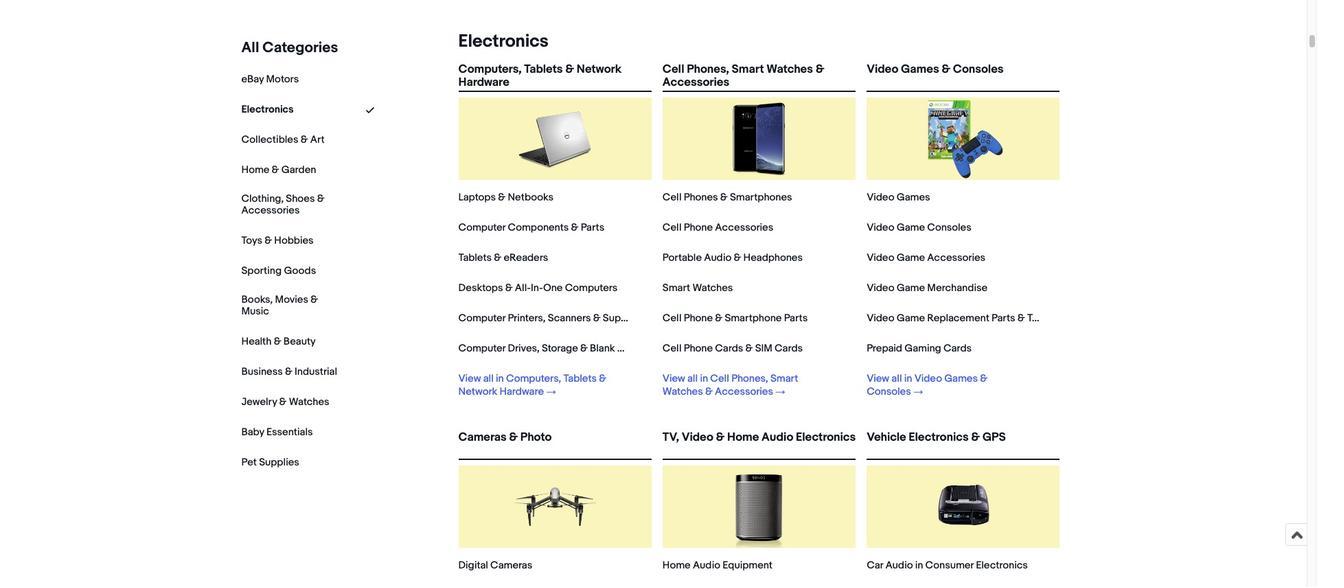 Task type: vqa. For each thing, say whether or not it's contained in the screenshot.


Task type: describe. For each thing, give the bounding box(es) containing it.
game for merchandise
[[897, 282, 925, 295]]

toys & hobbies link
[[241, 234, 314, 247]]

video for video game replacement parts & tools
[[867, 312, 895, 325]]

phone for cards
[[684, 342, 713, 355]]

phone for accessories
[[684, 221, 713, 234]]

cards for video games & consoles
[[944, 342, 972, 355]]

video games & consoles image
[[923, 98, 1005, 180]]

gps
[[983, 431, 1006, 445]]

watches inside view all in cell phones, smart watches & accessories
[[663, 385, 703, 398]]

all inside "view all in video games & consoles"
[[892, 372, 902, 385]]

accessories inside view all in cell phones, smart watches & accessories
[[715, 385, 774, 398]]

home for &
[[241, 164, 270, 177]]

pet
[[241, 456, 257, 469]]

all for &
[[688, 372, 698, 385]]

smart inside view all in cell phones, smart watches & accessories
[[771, 372, 799, 385]]

sporting
[[241, 264, 282, 277]]

cell for cell phone cards & sim cards
[[663, 342, 682, 355]]

audio inside 'link'
[[762, 431, 794, 445]]

games for video games & consoles
[[901, 63, 940, 76]]

cell for cell phones, smart watches & accessories
[[663, 63, 685, 76]]

blank
[[590, 342, 615, 355]]

sporting goods
[[241, 264, 316, 277]]

& inside computers, tablets & network hardware
[[566, 63, 574, 76]]

shoes
[[286, 192, 315, 205]]

tablets inside computers, tablets & network hardware
[[524, 63, 563, 76]]

media
[[617, 342, 647, 355]]

smartphones
[[730, 191, 793, 204]]

gaming
[[905, 342, 942, 355]]

all for hardware
[[483, 372, 494, 385]]

desktops & all-in-one computers
[[459, 282, 618, 295]]

network inside view all in computers, tablets & network hardware
[[459, 385, 498, 398]]

home & garden
[[241, 164, 316, 177]]

music
[[241, 305, 269, 318]]

components
[[508, 221, 569, 234]]

cell for cell phone & smartphone parts
[[663, 312, 682, 325]]

computer drives, storage & blank media
[[459, 342, 647, 355]]

computers, tablets & network hardware image
[[514, 98, 596, 180]]

view all in cell phones, smart watches & accessories link
[[663, 372, 837, 398]]

ereaders
[[504, 251, 548, 265]]

parts for computer components & parts
[[581, 221, 605, 234]]

hobbies
[[274, 234, 314, 247]]

& inside "view all in video games & consoles"
[[981, 372, 988, 385]]

video for video game consoles
[[867, 221, 895, 234]]

equipment
[[723, 559, 773, 572]]

collectibles & art
[[241, 133, 325, 146]]

view for hardware
[[459, 372, 481, 385]]

view all in computers, tablets & network hardware
[[459, 372, 607, 398]]

smart watches
[[663, 282, 733, 295]]

computer printers, scanners & supplies link
[[459, 312, 644, 325]]

1 horizontal spatial supplies
[[603, 312, 644, 325]]

toys & hobbies
[[241, 234, 314, 247]]

tv, video & home audio electronics link
[[663, 431, 856, 456]]

in for video games & consoles
[[905, 372, 913, 385]]

jewelry & watches link
[[241, 395, 330, 409]]

laptops & netbooks link
[[459, 191, 554, 204]]

game for replacement
[[897, 312, 925, 325]]

video for video games & consoles
[[867, 63, 899, 76]]

collectibles & art link
[[241, 133, 325, 146]]

ebay
[[241, 73, 264, 86]]

desktops & all-in-one computers link
[[459, 282, 618, 295]]

digital
[[459, 559, 488, 572]]

health & beauty
[[241, 335, 316, 348]]

& inside clothing, shoes & accessories
[[317, 192, 325, 205]]

phones, inside view all in cell phones, smart watches & accessories
[[732, 372, 769, 385]]

tools
[[1028, 312, 1052, 325]]

baby essentials link
[[241, 426, 313, 439]]

pet supplies
[[241, 456, 299, 469]]

replacement
[[928, 312, 990, 325]]

digital cameras link
[[459, 559, 533, 572]]

movies
[[275, 293, 308, 306]]

car audio in consumer electronics
[[867, 559, 1028, 572]]

jewelry
[[241, 395, 277, 409]]

computer components & parts
[[459, 221, 605, 234]]

in for computers, tablets & network hardware
[[496, 372, 504, 385]]

car audio in consumer electronics link
[[867, 559, 1028, 572]]

phone for &
[[684, 312, 713, 325]]

electronics right vehicle on the right bottom of the page
[[909, 431, 969, 445]]

0 horizontal spatial smart
[[663, 282, 691, 295]]

view all in video games & consoles link
[[867, 372, 1041, 398]]

in for cell phones, smart watches & accessories
[[700, 372, 708, 385]]

pet supplies link
[[241, 456, 299, 469]]

hardware inside view all in computers, tablets & network hardware
[[500, 385, 544, 398]]

& inside vehicle electronics & gps link
[[972, 431, 980, 445]]

home audio equipment
[[663, 559, 773, 572]]

prepaid gaming cards
[[867, 342, 972, 355]]

cell phones, smart watches & accessories image
[[718, 98, 801, 180]]

cameras & photo link
[[459, 431, 652, 456]]

baby
[[241, 426, 264, 439]]

computers
[[565, 282, 618, 295]]

video games & consoles
[[867, 63, 1004, 76]]

view all in computers, tablets & network hardware link
[[459, 372, 633, 398]]

toys
[[241, 234, 262, 247]]

categories
[[263, 39, 338, 57]]

prepaid gaming cards link
[[867, 342, 972, 355]]

prepaid
[[867, 342, 903, 355]]

smart inside the cell phones, smart watches & accessories
[[732, 63, 764, 76]]

essentials
[[266, 426, 313, 439]]

view inside "view all in video games & consoles"
[[867, 372, 890, 385]]

& inside books, movies & music
[[311, 293, 318, 306]]

video inside 'link'
[[682, 431, 714, 445]]

0 vertical spatial cameras
[[459, 431, 507, 445]]

video game merchandise link
[[867, 282, 988, 295]]

storage
[[542, 342, 578, 355]]

cell for cell phone accessories
[[663, 221, 682, 234]]

watches inside the cell phones, smart watches & accessories
[[767, 63, 813, 76]]

video game consoles
[[867, 221, 972, 234]]

audio for vehicle electronics & gps
[[886, 559, 913, 572]]

one
[[543, 282, 563, 295]]

& inside the cameras & photo link
[[509, 431, 518, 445]]

beauty
[[284, 335, 316, 348]]

digital cameras
[[459, 559, 533, 572]]

games for video games
[[897, 191, 931, 204]]

vehicle
[[867, 431, 907, 445]]

tv, video & home audio electronics image
[[718, 466, 801, 548]]

1 horizontal spatial parts
[[784, 312, 808, 325]]

audio for tv, video & home audio electronics
[[693, 559, 721, 572]]

jewelry & watches
[[241, 395, 330, 409]]

computer components & parts link
[[459, 221, 605, 234]]

cell for cell phones & smartphones
[[663, 191, 682, 204]]

motors
[[266, 73, 299, 86]]



Task type: locate. For each thing, give the bounding box(es) containing it.
view up the tv,
[[663, 372, 685, 385]]

audio
[[704, 251, 732, 265], [762, 431, 794, 445], [693, 559, 721, 572], [886, 559, 913, 572]]

0 vertical spatial phone
[[684, 221, 713, 234]]

all down 'prepaid'
[[892, 372, 902, 385]]

1 view from the left
[[459, 372, 481, 385]]

business & industrial
[[241, 365, 337, 378]]

1 horizontal spatial network
[[577, 63, 622, 76]]

home audio equipment link
[[663, 559, 773, 572]]

laptops
[[459, 191, 496, 204]]

printers,
[[508, 312, 546, 325]]

cell phone & smartphone parts link
[[663, 312, 808, 325]]

3 computer from the top
[[459, 342, 506, 355]]

home inside 'link'
[[728, 431, 759, 445]]

view up cameras & photo
[[459, 372, 481, 385]]

drives,
[[508, 342, 540, 355]]

cards down cell phone & smartphone parts at the bottom right of page
[[715, 342, 744, 355]]

1 game from the top
[[897, 221, 925, 234]]

computers,
[[459, 63, 522, 76], [506, 372, 561, 385]]

3 phone from the top
[[684, 342, 713, 355]]

game
[[897, 221, 925, 234], [897, 251, 925, 265], [897, 282, 925, 295], [897, 312, 925, 325]]

ebay motors link
[[241, 73, 299, 86]]

cell inside the cell phones, smart watches & accessories
[[663, 63, 685, 76]]

tv,
[[663, 431, 680, 445]]

2 all from the left
[[688, 372, 698, 385]]

2 cards from the left
[[775, 342, 803, 355]]

1 phone from the top
[[684, 221, 713, 234]]

game for accessories
[[897, 251, 925, 265]]

all
[[483, 372, 494, 385], [688, 372, 698, 385], [892, 372, 902, 385]]

3 cards from the left
[[944, 342, 972, 355]]

1 vertical spatial cameras
[[491, 559, 533, 572]]

parts right the components
[[581, 221, 605, 234]]

all up cameras & photo
[[483, 372, 494, 385]]

phones
[[684, 191, 718, 204]]

cards for cell phones, smart watches & accessories
[[715, 342, 744, 355]]

video inside "view all in video games & consoles"
[[915, 372, 943, 385]]

0 horizontal spatial supplies
[[259, 456, 299, 469]]

cards down replacement
[[944, 342, 972, 355]]

phone
[[684, 221, 713, 234], [684, 312, 713, 325], [684, 342, 713, 355]]

portable audio & headphones
[[663, 251, 803, 265]]

3 all from the left
[[892, 372, 902, 385]]

electronics link up computers, tablets & network hardware
[[453, 31, 549, 52]]

cell inside view all in cell phones, smart watches & accessories
[[711, 372, 730, 385]]

1 vertical spatial consoles
[[928, 221, 972, 234]]

netbooks
[[508, 191, 554, 204]]

in up cameras & photo
[[496, 372, 504, 385]]

computer down desktops at the left of the page
[[459, 312, 506, 325]]

smart
[[732, 63, 764, 76], [663, 282, 691, 295], [771, 372, 799, 385]]

in left the consumer
[[916, 559, 924, 572]]

garden
[[281, 164, 316, 177]]

watches
[[767, 63, 813, 76], [693, 282, 733, 295], [663, 385, 703, 398], [289, 395, 330, 409]]

electronics right the consumer
[[976, 559, 1028, 572]]

0 vertical spatial smart
[[732, 63, 764, 76]]

supplies up media
[[603, 312, 644, 325]]

cell phones & smartphones link
[[663, 191, 793, 204]]

car
[[867, 559, 884, 572]]

2 horizontal spatial tablets
[[564, 372, 597, 385]]

2 horizontal spatial parts
[[992, 312, 1016, 325]]

2 vertical spatial computer
[[459, 342, 506, 355]]

electronics link up collectibles
[[241, 103, 294, 116]]

2 horizontal spatial smart
[[771, 372, 799, 385]]

audio left equipment
[[693, 559, 721, 572]]

books, movies & music
[[241, 293, 318, 318]]

2 computer from the top
[[459, 312, 506, 325]]

game for consoles
[[897, 221, 925, 234]]

1 horizontal spatial tablets
[[524, 63, 563, 76]]

0 vertical spatial home
[[241, 164, 270, 177]]

phone down phones
[[684, 221, 713, 234]]

cards
[[715, 342, 744, 355], [775, 342, 803, 355], [944, 342, 972, 355]]

in inside view all in computers, tablets & network hardware
[[496, 372, 504, 385]]

1 vertical spatial tablets
[[459, 251, 492, 265]]

1 horizontal spatial cards
[[775, 342, 803, 355]]

4 game from the top
[[897, 312, 925, 325]]

all inside view all in cell phones, smart watches & accessories
[[688, 372, 698, 385]]

1 horizontal spatial all
[[688, 372, 698, 385]]

cell phone & smartphone parts
[[663, 312, 808, 325]]

cameras left photo
[[459, 431, 507, 445]]

vehicle electronics & gps link
[[867, 431, 1060, 456]]

cameras & photo image
[[514, 466, 596, 548]]

1 vertical spatial network
[[459, 385, 498, 398]]

electronics inside 'link'
[[796, 431, 856, 445]]

audio down cell phone accessories link
[[704, 251, 732, 265]]

2 vertical spatial smart
[[771, 372, 799, 385]]

2 vertical spatial home
[[663, 559, 691, 572]]

clothing, shoes & accessories link
[[241, 192, 338, 217]]

0 horizontal spatial network
[[459, 385, 498, 398]]

cell phones & smartphones
[[663, 191, 793, 204]]

all inside view all in computers, tablets & network hardware
[[483, 372, 494, 385]]

1 vertical spatial phone
[[684, 312, 713, 325]]

photo
[[521, 431, 552, 445]]

0 vertical spatial computer
[[459, 221, 506, 234]]

2 vertical spatial phone
[[684, 342, 713, 355]]

parts left tools
[[992, 312, 1016, 325]]

& inside the cell phones, smart watches & accessories
[[816, 63, 825, 76]]

headphones
[[744, 251, 803, 265]]

tablets & ereaders
[[459, 251, 548, 265]]

cell phone cards & sim cards link
[[663, 342, 803, 355]]

& inside "video games & consoles" link
[[942, 63, 951, 76]]

video for video game accessories
[[867, 251, 895, 265]]

home for audio
[[663, 559, 691, 572]]

computers, inside computers, tablets & network hardware
[[459, 63, 522, 76]]

business
[[241, 365, 283, 378]]

vehicle electronics & gps image
[[923, 466, 1005, 548]]

0 vertical spatial hardware
[[459, 76, 510, 89]]

video for video game merchandise
[[867, 282, 895, 295]]

electronics left vehicle on the right bottom of the page
[[796, 431, 856, 445]]

3 game from the top
[[897, 282, 925, 295]]

1 vertical spatial games
[[897, 191, 931, 204]]

video game replacement parts & tools link
[[867, 312, 1052, 325]]

1 horizontal spatial phones,
[[732, 372, 769, 385]]

0 horizontal spatial all
[[483, 372, 494, 385]]

1 computer from the top
[[459, 221, 506, 234]]

computer printers, scanners & supplies
[[459, 312, 644, 325]]

0 horizontal spatial view
[[459, 372, 481, 385]]

books, movies & music link
[[241, 293, 338, 318]]

accessories inside clothing, shoes & accessories
[[241, 204, 300, 217]]

computers, tablets & network hardware
[[459, 63, 622, 89]]

consoles
[[953, 63, 1004, 76], [928, 221, 972, 234], [867, 385, 912, 398]]

1 vertical spatial hardware
[[500, 385, 544, 398]]

all
[[241, 39, 259, 57]]

electronics up collectibles
[[241, 103, 294, 116]]

view all in cell phones, smart watches & accessories
[[663, 372, 799, 398]]

consumer
[[926, 559, 974, 572]]

0 horizontal spatial home
[[241, 164, 270, 177]]

1 vertical spatial home
[[728, 431, 759, 445]]

cameras right digital
[[491, 559, 533, 572]]

computers, inside view all in computers, tablets & network hardware
[[506, 372, 561, 385]]

video game consoles link
[[867, 221, 972, 234]]

& inside view all in cell phones, smart watches & accessories
[[706, 385, 713, 398]]

cameras & photo
[[459, 431, 552, 445]]

merchandise
[[928, 282, 988, 295]]

1 cards from the left
[[715, 342, 744, 355]]

computer for computer components & parts
[[459, 221, 506, 234]]

view inside view all in cell phones, smart watches & accessories
[[663, 372, 685, 385]]

& inside tv, video & home audio electronics 'link'
[[716, 431, 725, 445]]

1 vertical spatial smart
[[663, 282, 691, 295]]

audio for cell phones & smartphones
[[704, 251, 732, 265]]

1 horizontal spatial electronics link
[[453, 31, 549, 52]]

2 horizontal spatial all
[[892, 372, 902, 385]]

vehicle electronics & gps
[[867, 431, 1006, 445]]

computer for computer drives, storage & blank media
[[459, 342, 506, 355]]

clothing,
[[241, 192, 284, 205]]

in down cell phone cards & sim cards link
[[700, 372, 708, 385]]

0 horizontal spatial tablets
[[459, 251, 492, 265]]

2 horizontal spatial home
[[728, 431, 759, 445]]

in inside "view all in video games & consoles"
[[905, 372, 913, 385]]

in down prepaid gaming cards
[[905, 372, 913, 385]]

books,
[[241, 293, 273, 306]]

0 horizontal spatial cards
[[715, 342, 744, 355]]

computer left drives,
[[459, 342, 506, 355]]

supplies right the pet
[[259, 456, 299, 469]]

2 game from the top
[[897, 251, 925, 265]]

portable audio & headphones link
[[663, 251, 803, 265]]

1 horizontal spatial view
[[663, 372, 685, 385]]

view inside view all in computers, tablets & network hardware
[[459, 372, 481, 385]]

video
[[867, 63, 899, 76], [867, 191, 895, 204], [867, 221, 895, 234], [867, 251, 895, 265], [867, 282, 895, 295], [867, 312, 895, 325], [915, 372, 943, 385], [682, 431, 714, 445]]

in-
[[531, 282, 543, 295]]

all categories
[[241, 39, 338, 57]]

tablets
[[524, 63, 563, 76], [459, 251, 492, 265], [564, 372, 597, 385]]

electronics up computers, tablets & network hardware
[[459, 31, 549, 52]]

1 horizontal spatial home
[[663, 559, 691, 572]]

0 vertical spatial electronics link
[[453, 31, 549, 52]]

computer down laptops
[[459, 221, 506, 234]]

computer drives, storage & blank media link
[[459, 342, 647, 355]]

2 horizontal spatial cards
[[944, 342, 972, 355]]

3 view from the left
[[867, 372, 890, 385]]

2 view from the left
[[663, 372, 685, 385]]

0 vertical spatial network
[[577, 63, 622, 76]]

game down the video games link
[[897, 221, 925, 234]]

network inside computers, tablets & network hardware
[[577, 63, 622, 76]]

video for video games
[[867, 191, 895, 204]]

1 vertical spatial computers,
[[506, 372, 561, 385]]

parts right the smartphone
[[784, 312, 808, 325]]

0 horizontal spatial electronics link
[[241, 103, 294, 116]]

0 vertical spatial computers,
[[459, 63, 522, 76]]

2 phone from the top
[[684, 312, 713, 325]]

computer for computer printers, scanners & supplies
[[459, 312, 506, 325]]

2 vertical spatial games
[[945, 372, 978, 385]]

game down video game consoles
[[897, 251, 925, 265]]

audio right car on the bottom of the page
[[886, 559, 913, 572]]

cards right sim
[[775, 342, 803, 355]]

cell phone cards & sim cards
[[663, 342, 803, 355]]

health
[[241, 335, 272, 348]]

hardware inside computers, tablets & network hardware
[[459, 76, 510, 89]]

electronics
[[459, 31, 549, 52], [241, 103, 294, 116], [796, 431, 856, 445], [909, 431, 969, 445], [976, 559, 1028, 572]]

business & industrial link
[[241, 365, 337, 378]]

parts for video game replacement parts & tools
[[992, 312, 1016, 325]]

1 vertical spatial supplies
[[259, 456, 299, 469]]

phone down the smart watches link
[[684, 312, 713, 325]]

view down 'prepaid'
[[867, 372, 890, 385]]

games
[[901, 63, 940, 76], [897, 191, 931, 204], [945, 372, 978, 385]]

all down cell phone cards & sim cards link
[[688, 372, 698, 385]]

0 vertical spatial consoles
[[953, 63, 1004, 76]]

video game replacement parts & tools
[[867, 312, 1052, 325]]

sporting goods link
[[241, 264, 316, 277]]

game down video game accessories link
[[897, 282, 925, 295]]

cell phone accessories link
[[663, 221, 774, 234]]

games inside "view all in video games & consoles"
[[945, 372, 978, 385]]

0 vertical spatial phones,
[[687, 63, 729, 76]]

2 horizontal spatial view
[[867, 372, 890, 385]]

video games
[[867, 191, 931, 204]]

art
[[310, 133, 325, 146]]

smartphone
[[725, 312, 782, 325]]

cell phone accessories
[[663, 221, 774, 234]]

video game accessories link
[[867, 251, 986, 265]]

consoles inside "view all in video games & consoles"
[[867, 385, 912, 398]]

phones, inside the cell phones, smart watches & accessories
[[687, 63, 729, 76]]

1 horizontal spatial smart
[[732, 63, 764, 76]]

& inside view all in computers, tablets & network hardware
[[599, 372, 607, 385]]

tablets inside view all in computers, tablets & network hardware
[[564, 372, 597, 385]]

0 vertical spatial games
[[901, 63, 940, 76]]

2 vertical spatial consoles
[[867, 385, 912, 398]]

game up prepaid gaming cards link
[[897, 312, 925, 325]]

smart watches link
[[663, 282, 733, 295]]

0 horizontal spatial phones,
[[687, 63, 729, 76]]

0 vertical spatial tablets
[[524, 63, 563, 76]]

cell phones, smart watches & accessories
[[663, 63, 825, 89]]

1 all from the left
[[483, 372, 494, 385]]

accessories inside the cell phones, smart watches & accessories
[[663, 76, 730, 89]]

0 vertical spatial supplies
[[603, 312, 644, 325]]

tablets & ereaders link
[[459, 251, 548, 265]]

0 horizontal spatial parts
[[581, 221, 605, 234]]

tv, video & home audio electronics
[[663, 431, 856, 445]]

2 vertical spatial tablets
[[564, 372, 597, 385]]

in inside view all in cell phones, smart watches & accessories
[[700, 372, 708, 385]]

sim
[[756, 342, 773, 355]]

1 vertical spatial computer
[[459, 312, 506, 325]]

home & garden link
[[241, 164, 316, 177]]

1 vertical spatial phones,
[[732, 372, 769, 385]]

games inside "video games & consoles" link
[[901, 63, 940, 76]]

phone down cell phone & smartphone parts at the bottom right of page
[[684, 342, 713, 355]]

view for &
[[663, 372, 685, 385]]

baby essentials
[[241, 426, 313, 439]]

portable
[[663, 251, 702, 265]]

1 vertical spatial electronics link
[[241, 103, 294, 116]]

audio down "view all in cell phones, smart watches & accessories" link
[[762, 431, 794, 445]]

cameras
[[459, 431, 507, 445], [491, 559, 533, 572]]



